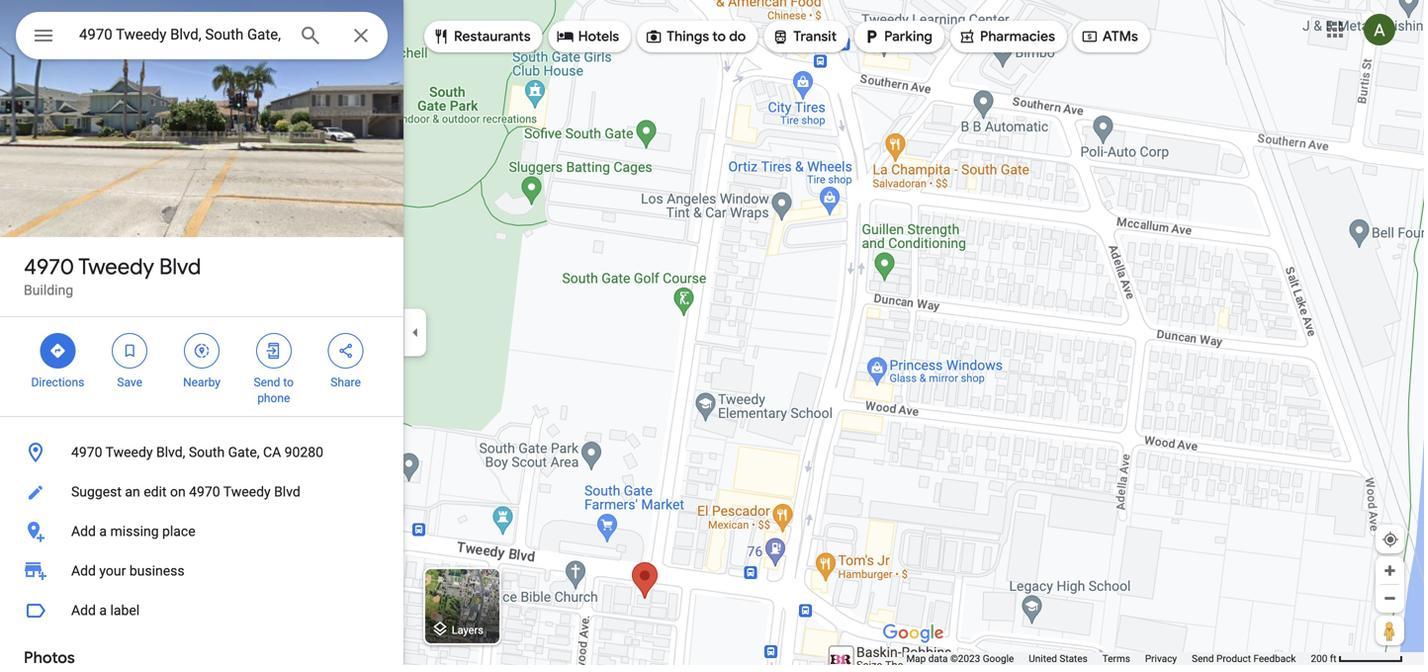 Task type: vqa. For each thing, say whether or not it's contained in the screenshot.
Cheapest at the top left of page
no



Task type: describe. For each thing, give the bounding box(es) containing it.
show street view coverage image
[[1376, 616, 1405, 646]]

none field inside 4970 tweedy blvd, south gate, ca 90280 field
[[79, 23, 283, 47]]

privacy
[[1146, 654, 1178, 665]]

feedback
[[1254, 654, 1297, 665]]

 parking
[[863, 26, 933, 47]]

ft
[[1331, 654, 1337, 665]]

missing
[[110, 524, 159, 540]]

send for send to phone
[[254, 376, 280, 390]]

footer inside google maps element
[[907, 653, 1312, 666]]


[[337, 340, 355, 362]]

add for add a label
[[71, 603, 96, 619]]

your
[[99, 564, 126, 580]]

privacy button
[[1146, 653, 1178, 666]]

200 ft button
[[1312, 654, 1404, 665]]

an
[[125, 484, 140, 501]]

suggest an edit on 4970 tweedy blvd
[[71, 484, 301, 501]]

 hotels
[[557, 26, 620, 47]]

suggest an edit on 4970 tweedy blvd button
[[0, 473, 404, 513]]

save
[[117, 376, 143, 390]]

tweedy for blvd
[[78, 253, 154, 281]]


[[645, 26, 663, 47]]

to inside send to phone
[[283, 376, 294, 390]]

map data ©2023 google
[[907, 654, 1015, 665]]

atms
[[1103, 28, 1139, 46]]


[[1082, 26, 1099, 47]]

hotels
[[579, 28, 620, 46]]

united states button
[[1029, 653, 1088, 666]]

90280
[[285, 445, 324, 461]]

 atms
[[1082, 26, 1139, 47]]

send product feedback button
[[1193, 653, 1297, 666]]

 restaurants
[[432, 26, 531, 47]]

restaurants
[[454, 28, 531, 46]]

4970 tweedy blvd building
[[24, 253, 201, 299]]

send to phone
[[254, 376, 294, 406]]


[[959, 26, 977, 47]]

send for send product feedback
[[1193, 654, 1215, 665]]

4970 for blvd,
[[71, 445, 102, 461]]

south
[[189, 445, 225, 461]]

united states
[[1029, 654, 1088, 665]]


[[863, 26, 881, 47]]

map
[[907, 654, 926, 665]]

parking
[[885, 28, 933, 46]]

transit
[[794, 28, 837, 46]]


[[432, 26, 450, 47]]

add for add your business
[[71, 564, 96, 580]]

states
[[1060, 654, 1088, 665]]


[[265, 340, 283, 362]]

add your business
[[71, 564, 185, 580]]

to inside  things to do
[[713, 28, 726, 46]]

google account: angela cha  
(angela.cha@adept.ai) image
[[1365, 14, 1396, 46]]

zoom out image
[[1383, 592, 1398, 607]]

 pharmacies
[[959, 26, 1056, 47]]

blvd inside 4970 tweedy blvd building
[[159, 253, 201, 281]]

product
[[1217, 654, 1252, 665]]

blvd,
[[156, 445, 185, 461]]

4970 tweedy blvd, south gate, ca 90280
[[71, 445, 324, 461]]

4970 tweedy blvd, south gate, ca 90280 button
[[0, 433, 404, 473]]


[[49, 340, 67, 362]]



Task type: locate. For each thing, give the bounding box(es) containing it.
0 horizontal spatial blvd
[[159, 253, 201, 281]]

0 vertical spatial tweedy
[[78, 253, 154, 281]]

things
[[667, 28, 710, 46]]

4970 inside 4970 tweedy blvd building
[[24, 253, 74, 281]]

4970 Tweedy Blvd, South Gate, CA 90280 field
[[16, 12, 388, 59]]

200
[[1312, 654, 1328, 665]]

4970 tweedy blvd main content
[[0, 0, 404, 666]]

actions for 4970 tweedy blvd region
[[0, 318, 404, 417]]

business
[[129, 564, 185, 580]]

send
[[254, 376, 280, 390], [1193, 654, 1215, 665]]

None field
[[79, 23, 283, 47]]

building
[[24, 283, 73, 299]]

4970 for blvd
[[24, 253, 74, 281]]

terms button
[[1103, 653, 1131, 666]]

1 vertical spatial send
[[1193, 654, 1215, 665]]

directions
[[31, 376, 84, 390]]

1 vertical spatial blvd
[[274, 484, 301, 501]]

united
[[1029, 654, 1058, 665]]

ca
[[263, 445, 281, 461]]

0 vertical spatial to
[[713, 28, 726, 46]]


[[121, 340, 139, 362]]

google maps element
[[0, 0, 1425, 666]]

0 vertical spatial a
[[99, 524, 107, 540]]

2 vertical spatial add
[[71, 603, 96, 619]]

tweedy up "an"
[[106, 445, 153, 461]]

tweedy inside 4970 tweedy blvd building
[[78, 253, 154, 281]]

2 vertical spatial 4970
[[189, 484, 220, 501]]

show your location image
[[1382, 531, 1400, 549]]

 search field
[[16, 12, 388, 63]]

to
[[713, 28, 726, 46], [283, 376, 294, 390]]

send product feedback
[[1193, 654, 1297, 665]]

1 horizontal spatial send
[[1193, 654, 1215, 665]]

1 horizontal spatial to
[[713, 28, 726, 46]]

pharmacies
[[981, 28, 1056, 46]]

 button
[[16, 12, 71, 63]]

1 vertical spatial to
[[283, 376, 294, 390]]


[[772, 26, 790, 47]]

1 vertical spatial 4970
[[71, 445, 102, 461]]

add left label
[[71, 603, 96, 619]]

add
[[71, 524, 96, 540], [71, 564, 96, 580], [71, 603, 96, 619]]

1 vertical spatial add
[[71, 564, 96, 580]]

suggest
[[71, 484, 122, 501]]

©2023
[[951, 654, 981, 665]]

share
[[331, 376, 361, 390]]

tweedy up the 
[[78, 253, 154, 281]]

a left label
[[99, 603, 107, 619]]

add a label
[[71, 603, 140, 619]]

terms
[[1103, 654, 1131, 665]]

to left do
[[713, 28, 726, 46]]

add a missing place
[[71, 524, 196, 540]]

add inside add your business link
[[71, 564, 96, 580]]

1 vertical spatial a
[[99, 603, 107, 619]]

add a missing place button
[[0, 513, 404, 552]]

200 ft
[[1312, 654, 1337, 665]]

a
[[99, 524, 107, 540], [99, 603, 107, 619]]

do
[[730, 28, 746, 46]]

send up the phone
[[254, 376, 280, 390]]

3 add from the top
[[71, 603, 96, 619]]


[[193, 340, 211, 362]]

add down suggest
[[71, 524, 96, 540]]

0 horizontal spatial send
[[254, 376, 280, 390]]

blvd
[[159, 253, 201, 281], [274, 484, 301, 501]]

google
[[983, 654, 1015, 665]]

add your business link
[[0, 552, 404, 592]]

edit
[[144, 484, 167, 501]]

to up the phone
[[283, 376, 294, 390]]

zoom in image
[[1383, 564, 1398, 579]]

a left missing
[[99, 524, 107, 540]]

add for add a missing place
[[71, 524, 96, 540]]

0 horizontal spatial to
[[283, 376, 294, 390]]


[[557, 26, 575, 47]]

add inside add a missing place button
[[71, 524, 96, 540]]

place
[[162, 524, 196, 540]]

1 a from the top
[[99, 524, 107, 540]]

add a label button
[[0, 592, 404, 631]]

blvd inside button
[[274, 484, 301, 501]]

4970
[[24, 253, 74, 281], [71, 445, 102, 461], [189, 484, 220, 501]]

collapse side panel image
[[405, 322, 426, 344]]

1 vertical spatial tweedy
[[106, 445, 153, 461]]

a for label
[[99, 603, 107, 619]]

4970 right on
[[189, 484, 220, 501]]

4970 up suggest
[[71, 445, 102, 461]]

 things to do
[[645, 26, 746, 47]]

on
[[170, 484, 186, 501]]

send inside send to phone
[[254, 376, 280, 390]]

layers
[[452, 625, 484, 637]]

0 vertical spatial blvd
[[159, 253, 201, 281]]

 transit
[[772, 26, 837, 47]]

blvd up 
[[159, 253, 201, 281]]

send left product
[[1193, 654, 1215, 665]]

0 vertical spatial 4970
[[24, 253, 74, 281]]

a for missing
[[99, 524, 107, 540]]

add left your
[[71, 564, 96, 580]]

1 horizontal spatial blvd
[[274, 484, 301, 501]]

gate,
[[228, 445, 260, 461]]

4970 up building
[[24, 253, 74, 281]]

nearby
[[183, 376, 221, 390]]

footer containing map data ©2023 google
[[907, 653, 1312, 666]]

0 vertical spatial add
[[71, 524, 96, 540]]

footer
[[907, 653, 1312, 666]]

send inside send product feedback button
[[1193, 654, 1215, 665]]

tweedy down gate,
[[223, 484, 271, 501]]

1 add from the top
[[71, 524, 96, 540]]

label
[[110, 603, 140, 619]]

2 a from the top
[[99, 603, 107, 619]]

phone
[[257, 392, 290, 406]]

2 add from the top
[[71, 564, 96, 580]]

add inside add a label button
[[71, 603, 96, 619]]

tweedy
[[78, 253, 154, 281], [106, 445, 153, 461], [223, 484, 271, 501]]

2 vertical spatial tweedy
[[223, 484, 271, 501]]

0 vertical spatial send
[[254, 376, 280, 390]]

tweedy for blvd,
[[106, 445, 153, 461]]

blvd down ca
[[274, 484, 301, 501]]


[[32, 21, 55, 50]]

data
[[929, 654, 948, 665]]



